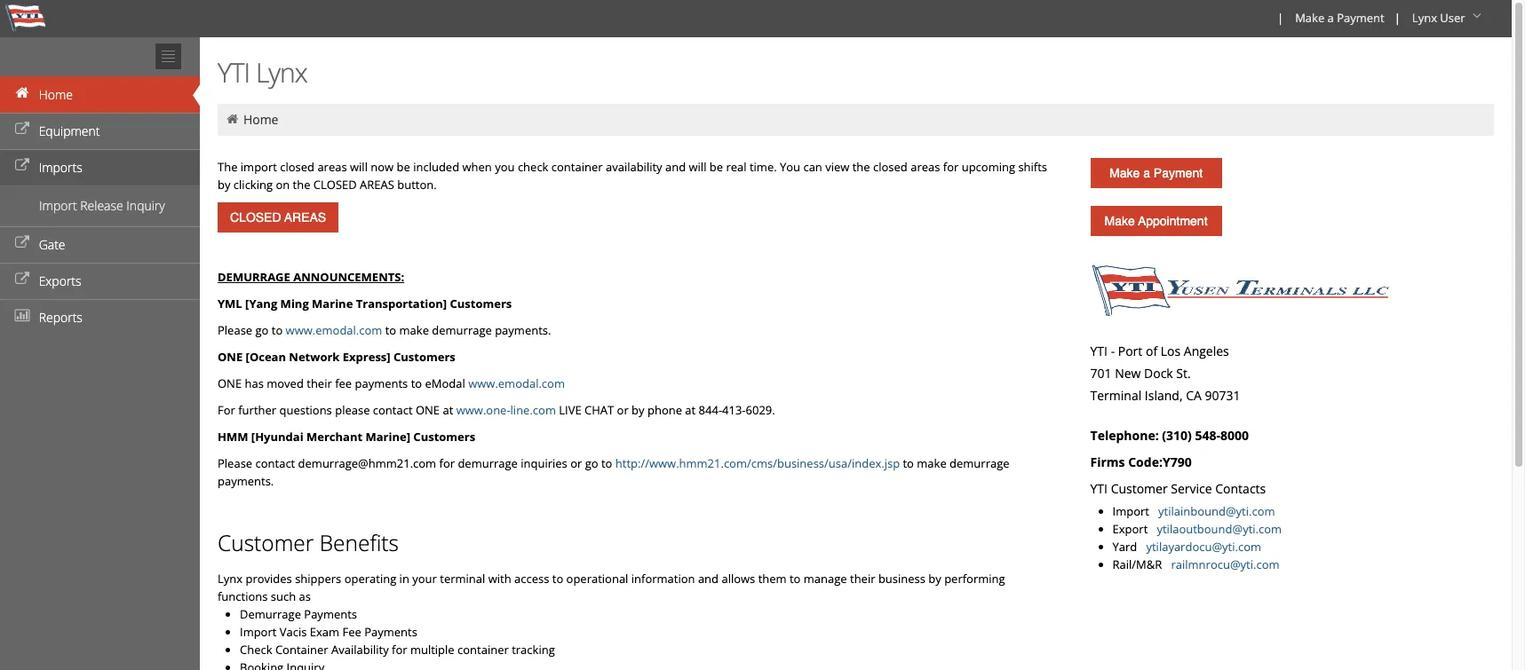 Task type: describe. For each thing, give the bounding box(es) containing it.
inquiries
[[521, 456, 568, 472]]

1 horizontal spatial a
[[1328, 10, 1334, 26]]

you
[[780, 159, 801, 175]]

please go to www.emodal.com to make demurrage payments.
[[218, 323, 551, 339]]

1 vertical spatial contact
[[255, 456, 295, 472]]

can
[[804, 159, 823, 175]]

los
[[1161, 343, 1181, 360]]

1 vertical spatial customer
[[218, 529, 314, 558]]

line.com
[[511, 402, 556, 418]]

appointment
[[1138, 214, 1208, 228]]

time.
[[750, 159, 777, 175]]

external link image for gate
[[13, 237, 31, 250]]

angle down image
[[1469, 10, 1486, 22]]

1 horizontal spatial by
[[632, 402, 645, 418]]

with
[[488, 571, 511, 587]]

1 vertical spatial a
[[1144, 166, 1151, 180]]

home image
[[225, 113, 240, 125]]

railmnrocu@yti.com
[[1171, 557, 1280, 573]]

1 horizontal spatial payments.
[[495, 323, 551, 339]]

0 vertical spatial make
[[1296, 10, 1325, 26]]

yti lynx
[[218, 54, 307, 91]]

to make demurrage payments.
[[218, 456, 1010, 490]]

1 vertical spatial payments
[[364, 625, 417, 641]]

marine
[[312, 296, 353, 312]]

and inside the import closed areas will now be included when you check container availability and will be real time.  you can view the closed areas for upcoming shifts by clicking on the closed areas button.
[[665, 159, 686, 175]]

questions
[[279, 402, 332, 418]]

lynx user
[[1413, 10, 1466, 26]]

closed
[[313, 177, 357, 193]]

one for one has moved their fee payments to emodal www.emodal.com
[[218, 376, 242, 392]]

yml [yang ming marine transportation] customers
[[218, 296, 512, 312]]

[yang
[[245, 296, 277, 312]]

yti customer service contacts
[[1091, 481, 1266, 498]]

announcements:
[[293, 269, 404, 285]]

gate link
[[0, 227, 200, 263]]

import inside demurrage payments import vacis exam fee payments check container availability for multiple container tracking
[[240, 625, 277, 641]]

customers for one [ocean network express] customers
[[394, 349, 456, 365]]

customers for hmm [hyundai merchant marine] customers
[[413, 429, 475, 445]]

1 vertical spatial home
[[243, 111, 279, 128]]

when
[[462, 159, 492, 175]]

payments
[[355, 376, 408, 392]]

1 vertical spatial www.emodal.com
[[468, 376, 565, 392]]

the import closed areas will now be included when you check container availability and will be real time.  you can view the closed areas for upcoming shifts by clicking on the closed areas button.
[[218, 159, 1048, 193]]

import for import
[[1113, 504, 1156, 520]]

information
[[632, 571, 695, 587]]

ytilainbound@yti.com link
[[1159, 504, 1275, 520]]

terminal
[[440, 571, 485, 587]]

yti for yti lynx
[[218, 54, 250, 91]]

included
[[413, 159, 459, 175]]

1 areas from the left
[[318, 159, 347, 175]]

you
[[495, 159, 515, 175]]

www.one-
[[456, 402, 511, 418]]

provides
[[246, 571, 292, 587]]

live
[[559, 402, 582, 418]]

reports
[[39, 309, 83, 326]]

0 horizontal spatial make
[[399, 323, 429, 339]]

merchant
[[307, 429, 363, 445]]

0 vertical spatial go
[[255, 323, 269, 339]]

import for import release inquiry
[[39, 197, 77, 214]]

shifts
[[1019, 159, 1048, 175]]

view
[[826, 159, 850, 175]]

0 horizontal spatial their
[[307, 376, 332, 392]]

imports
[[39, 159, 82, 176]]

payments. inside to make demurrage payments.
[[218, 474, 274, 490]]

one for one [ocean network express] customers
[[218, 349, 243, 365]]

contacts
[[1216, 481, 1266, 498]]

ytilayardocu@yti.com
[[1147, 539, 1262, 555]]

chat
[[585, 402, 614, 418]]

please for please go to
[[218, 323, 252, 339]]

their inside lynx provides shippers operating in your terminal with access to operational information and allows them to manage their business by performing functions such as
[[850, 571, 876, 587]]

0 vertical spatial customers
[[450, 296, 512, 312]]

844-
[[699, 402, 722, 418]]

and inside lynx provides shippers operating in your terminal with access to operational information and allows them to manage their business by performing functions such as
[[698, 571, 719, 587]]

for
[[218, 402, 235, 418]]

demurrage inside to make demurrage payments.
[[950, 456, 1010, 472]]

1 horizontal spatial or
[[617, 402, 629, 418]]

1 vertical spatial the
[[293, 177, 311, 193]]

0 vertical spatial contact
[[373, 402, 413, 418]]

demurrage@hmm21.com
[[298, 456, 436, 472]]

for inside demurrage payments import vacis exam fee payments check container availability for multiple container tracking
[[392, 642, 407, 658]]

areas
[[360, 177, 394, 193]]

terminal
[[1091, 387, 1142, 404]]

yti - port of los angeles 701 new dock st. terminal island, ca 90731
[[1091, 343, 1241, 404]]

one has moved their fee payments to emodal www.emodal.com
[[218, 376, 565, 392]]

lynx provides shippers operating in your terminal with access to operational information and allows them to manage their business by performing functions such as
[[218, 571, 1005, 605]]

demurrage
[[218, 269, 290, 285]]

1 vertical spatial make a payment link
[[1091, 158, 1222, 188]]

railmnrocu@yti.com link
[[1171, 557, 1280, 573]]

functions
[[218, 589, 268, 605]]

your
[[412, 571, 437, 587]]

ming
[[280, 296, 309, 312]]

on
[[276, 177, 290, 193]]

port
[[1118, 343, 1143, 360]]

ca
[[1186, 387, 1202, 404]]

exports
[[39, 273, 81, 290]]

1 vertical spatial or
[[571, 456, 582, 472]]

button.
[[397, 177, 437, 193]]

lynx for user
[[1413, 10, 1438, 26]]

yml
[[218, 296, 242, 312]]

2 be from the left
[[710, 159, 723, 175]]

please for please contact demurrage@hmm21.com for demurrage inquiries or go to
[[218, 456, 252, 472]]

0 vertical spatial payments
[[304, 607, 357, 623]]

[hyundai
[[251, 429, 304, 445]]

import release inquiry
[[39, 197, 165, 214]]

lynx for provides
[[218, 571, 243, 587]]

them
[[758, 571, 787, 587]]

0 horizontal spatial home link
[[0, 76, 200, 113]]

tracking
[[512, 642, 555, 658]]

for further questions please contact one at www.one-line.com live chat or by phone at 844-413-6029.
[[218, 402, 775, 418]]

2 vertical spatial one
[[416, 402, 440, 418]]

1 vertical spatial payment
[[1154, 166, 1203, 180]]

701
[[1091, 365, 1112, 382]]

1 horizontal spatial payment
[[1337, 10, 1385, 26]]

2 vertical spatial make
[[1105, 214, 1135, 228]]

please
[[335, 402, 370, 418]]

ytilayardocu@yti.com link
[[1147, 539, 1262, 555]]

phone
[[648, 402, 682, 418]]

please contact demurrage@hmm21.com for demurrage inquiries or go to http://www.hmm21.com/cms/business/usa/index.jsp
[[218, 456, 900, 472]]

to inside to make demurrage payments.
[[903, 456, 914, 472]]

bar chart image
[[13, 310, 31, 323]]

2 areas from the left
[[911, 159, 940, 175]]

availability
[[331, 642, 389, 658]]

customer benefits
[[218, 529, 399, 558]]

new
[[1115, 365, 1141, 382]]

yti for yti - port of los angeles 701 new dock st. terminal island, ca 90731
[[1091, 343, 1108, 360]]

real
[[726, 159, 747, 175]]



Task type: vqa. For each thing, say whether or not it's contained in the screenshot.
External Link icon associated with Equipment
yes



Task type: locate. For each thing, give the bounding box(es) containing it.
548-
[[1195, 427, 1221, 444]]

0 vertical spatial container
[[552, 159, 603, 175]]

0 vertical spatial yti
[[218, 54, 250, 91]]

for inside the import closed areas will now be included when you check container availability and will be real time.  you can view the closed areas for upcoming shifts by clicking on the closed areas button.
[[943, 159, 959, 175]]

please down hmm
[[218, 456, 252, 472]]

will left real
[[689, 159, 707, 175]]

external link image left the gate
[[13, 237, 31, 250]]

for
[[943, 159, 959, 175], [439, 456, 455, 472], [392, 642, 407, 658]]

0 horizontal spatial the
[[293, 177, 311, 193]]

closed
[[280, 159, 315, 175], [873, 159, 908, 175]]

1 vertical spatial container
[[458, 642, 509, 658]]

transportation]
[[356, 296, 447, 312]]

equipment link
[[0, 113, 200, 149]]

will left now
[[350, 159, 368, 175]]

as
[[299, 589, 311, 605]]

customers right transportation]
[[450, 296, 512, 312]]

angeles
[[1184, 343, 1229, 360]]

operating
[[344, 571, 396, 587]]

None submit
[[218, 203, 339, 233]]

the right on
[[293, 177, 311, 193]]

1 vertical spatial lynx
[[256, 54, 307, 91]]

yti up home image
[[218, 54, 250, 91]]

1 horizontal spatial at
[[685, 402, 696, 418]]

their left fee on the left of page
[[307, 376, 332, 392]]

1 please from the top
[[218, 323, 252, 339]]

by left phone at left bottom
[[632, 402, 645, 418]]

import up export
[[1113, 504, 1156, 520]]

exports link
[[0, 263, 200, 299]]

firms
[[1091, 454, 1125, 471]]

home
[[39, 86, 73, 103], [243, 111, 279, 128]]

imports link
[[0, 149, 200, 186]]

1 will from the left
[[350, 159, 368, 175]]

by inside lynx provides shippers operating in your terminal with access to operational information and allows them to manage their business by performing functions such as
[[929, 571, 942, 587]]

telephone: (310) 548-8000
[[1091, 427, 1249, 444]]

0 horizontal spatial make a payment link
[[1091, 158, 1222, 188]]

external link image inside imports link
[[13, 160, 31, 172]]

of
[[1146, 343, 1158, 360]]

by right business
[[929, 571, 942, 587]]

0 vertical spatial by
[[218, 177, 231, 193]]

1 horizontal spatial customer
[[1111, 481, 1168, 498]]

1 vertical spatial make
[[1110, 166, 1140, 180]]

ytilaoutbound@yti.com
[[1157, 522, 1282, 538]]

availability
[[606, 159, 662, 175]]

demurrage
[[240, 607, 301, 623]]

1 vertical spatial please
[[218, 456, 252, 472]]

ytilainbound@yti.com
[[1159, 504, 1275, 520]]

1 horizontal spatial lynx
[[256, 54, 307, 91]]

at left 844-
[[685, 402, 696, 418]]

home right home image
[[243, 111, 279, 128]]

2 vertical spatial yti
[[1091, 481, 1108, 498]]

www.emodal.com up www.one-line.com link
[[468, 376, 565, 392]]

0 horizontal spatial payments
[[304, 607, 357, 623]]

make
[[399, 323, 429, 339], [917, 456, 947, 472]]

by inside the import closed areas will now be included when you check container availability and will be real time.  you can view the closed areas for upcoming shifts by clicking on the closed areas button.
[[218, 177, 231, 193]]

one left the [ocean
[[218, 349, 243, 365]]

0 horizontal spatial contact
[[255, 456, 295, 472]]

yti left -
[[1091, 343, 1108, 360]]

1 horizontal spatial home link
[[243, 111, 279, 128]]

1 vertical spatial payments.
[[218, 474, 274, 490]]

2 vertical spatial import
[[240, 625, 277, 641]]

1 be from the left
[[397, 159, 410, 175]]

the
[[218, 159, 238, 175]]

www.emodal.com link down marine on the top
[[286, 323, 382, 339]]

and left allows
[[698, 571, 719, 587]]

external link image inside the gate link
[[13, 237, 31, 250]]

1 vertical spatial go
[[585, 456, 598, 472]]

0 horizontal spatial payment
[[1154, 166, 1203, 180]]

1 vertical spatial www.emodal.com link
[[468, 376, 565, 392]]

contact down [hyundai
[[255, 456, 295, 472]]

www.emodal.com link up www.one-line.com link
[[468, 376, 565, 392]]

www.emodal.com link for to make demurrage payments.
[[286, 323, 382, 339]]

0 vertical spatial www.emodal.com
[[286, 323, 382, 339]]

1 horizontal spatial make a payment link
[[1288, 0, 1391, 37]]

container inside demurrage payments import vacis exam fee payments check container availability for multiple container tracking
[[458, 642, 509, 658]]

user
[[1441, 10, 1466, 26]]

0 horizontal spatial areas
[[318, 159, 347, 175]]

their right manage
[[850, 571, 876, 587]]

0 vertical spatial make a payment
[[1296, 10, 1385, 26]]

0 horizontal spatial will
[[350, 159, 368, 175]]

-
[[1111, 343, 1115, 360]]

2 | from the left
[[1395, 10, 1401, 26]]

1 horizontal spatial contact
[[373, 402, 413, 418]]

access
[[514, 571, 549, 587]]

0 horizontal spatial for
[[392, 642, 407, 658]]

make appointment link
[[1091, 206, 1222, 236]]

or right inquiries
[[571, 456, 582, 472]]

1 vertical spatial and
[[698, 571, 719, 587]]

external link image for exports
[[13, 274, 31, 286]]

413-
[[722, 402, 746, 418]]

0 horizontal spatial import
[[39, 197, 77, 214]]

inquiry
[[126, 197, 165, 214]]

0 horizontal spatial or
[[571, 456, 582, 472]]

service
[[1171, 481, 1212, 498]]

exam
[[310, 625, 340, 641]]

a
[[1328, 10, 1334, 26], [1144, 166, 1151, 180]]

now
[[371, 159, 394, 175]]

1 horizontal spatial for
[[439, 456, 455, 472]]

0 vertical spatial for
[[943, 159, 959, 175]]

payment left lynx user
[[1337, 10, 1385, 26]]

such
[[271, 589, 296, 605]]

8000
[[1221, 427, 1249, 444]]

0 vertical spatial the
[[853, 159, 870, 175]]

1 closed from the left
[[280, 159, 315, 175]]

payments. up line.com
[[495, 323, 551, 339]]

import
[[39, 197, 77, 214], [1113, 504, 1156, 520], [240, 625, 277, 641]]

contact
[[373, 402, 413, 418], [255, 456, 295, 472]]

0 horizontal spatial a
[[1144, 166, 1151, 180]]

www.emodal.com link for one has moved their fee payments to emodal www.emodal.com
[[468, 376, 565, 392]]

the right view
[[853, 159, 870, 175]]

1 vertical spatial external link image
[[13, 237, 31, 250]]

2 vertical spatial lynx
[[218, 571, 243, 587]]

1 horizontal spatial their
[[850, 571, 876, 587]]

home link up equipment
[[0, 76, 200, 113]]

import up check
[[240, 625, 277, 641]]

0 horizontal spatial closed
[[280, 159, 315, 175]]

container
[[275, 642, 328, 658]]

0 horizontal spatial make a payment
[[1110, 166, 1203, 180]]

0 vertical spatial external link image
[[13, 160, 31, 172]]

0 horizontal spatial and
[[665, 159, 686, 175]]

one down emodal
[[416, 402, 440, 418]]

www.emodal.com link
[[286, 323, 382, 339], [468, 376, 565, 392]]

lynx inside lynx provides shippers operating in your terminal with access to operational information and allows them to manage their business by performing functions such as
[[218, 571, 243, 587]]

0 vertical spatial import
[[39, 197, 77, 214]]

import
[[241, 159, 277, 175]]

2 at from the left
[[685, 402, 696, 418]]

equipment
[[39, 123, 100, 139]]

and right availability on the top of page
[[665, 159, 686, 175]]

0 vertical spatial a
[[1328, 10, 1334, 26]]

customer down firms code:y790
[[1111, 481, 1168, 498]]

1 horizontal spatial www.emodal.com
[[468, 376, 565, 392]]

at down emodal
[[443, 402, 453, 418]]

1 vertical spatial yti
[[1091, 343, 1108, 360]]

closed up on
[[280, 159, 315, 175]]

http://www.hmm21.com/cms/business/usa/index.jsp
[[616, 456, 900, 472]]

0 horizontal spatial |
[[1278, 10, 1284, 26]]

their
[[307, 376, 332, 392], [850, 571, 876, 587]]

0 vertical spatial or
[[617, 402, 629, 418]]

home right home icon
[[39, 86, 73, 103]]

make appointment
[[1105, 214, 1208, 228]]

external link image
[[13, 124, 31, 136]]

home image
[[13, 87, 31, 100]]

one left the has
[[218, 376, 242, 392]]

benefits
[[320, 529, 399, 558]]

payments
[[304, 607, 357, 623], [364, 625, 417, 641]]

0 vertical spatial one
[[218, 349, 243, 365]]

0 vertical spatial payments.
[[495, 323, 551, 339]]

or right chat
[[617, 402, 629, 418]]

0 vertical spatial please
[[218, 323, 252, 339]]

be right now
[[397, 159, 410, 175]]

vacis
[[280, 625, 307, 641]]

st.
[[1177, 365, 1191, 382]]

yti down firms
[[1091, 481, 1108, 498]]

customer up provides
[[218, 529, 314, 558]]

be left real
[[710, 159, 723, 175]]

2 will from the left
[[689, 159, 707, 175]]

go right inquiries
[[585, 456, 598, 472]]

contact down one has moved their fee payments to emodal www.emodal.com
[[373, 402, 413, 418]]

release
[[80, 197, 123, 214]]

http://www.hmm21.com/cms/business/usa/index.jsp link
[[616, 456, 900, 472]]

import release inquiry link
[[0, 193, 200, 219]]

yti inside yti - port of los angeles 701 new dock st. terminal island, ca 90731
[[1091, 343, 1108, 360]]

go down [yang
[[255, 323, 269, 339]]

0 horizontal spatial go
[[255, 323, 269, 339]]

make inside to make demurrage payments.
[[917, 456, 947, 472]]

hmm [hyundai merchant marine] customers
[[218, 429, 475, 445]]

3 external link image from the top
[[13, 274, 31, 286]]

demurrage payments import vacis exam fee payments check container availability for multiple container tracking
[[240, 607, 555, 658]]

0 horizontal spatial www.emodal.com link
[[286, 323, 382, 339]]

yti for yti customer service contacts
[[1091, 481, 1108, 498]]

emodal
[[425, 376, 465, 392]]

lynx user link
[[1405, 0, 1493, 37]]

0 vertical spatial customer
[[1111, 481, 1168, 498]]

www.emodal.com down marine on the top
[[286, 323, 382, 339]]

0 horizontal spatial home
[[39, 86, 73, 103]]

container inside the import closed areas will now be included when you check container availability and will be real time.  you can view the closed areas for upcoming shifts by clicking on the closed areas button.
[[552, 159, 603, 175]]

container left tracking
[[458, 642, 509, 658]]

1 horizontal spatial import
[[240, 625, 277, 641]]

0 vertical spatial make
[[399, 323, 429, 339]]

export ytilaoutbound@yti.com yard ytilayardocu@yti.com rail/m&r railmnrocu@yti.com
[[1113, 522, 1282, 573]]

please
[[218, 323, 252, 339], [218, 456, 252, 472]]

please down "yml"
[[218, 323, 252, 339]]

customers up emodal
[[394, 349, 456, 365]]

external link image down external link icon
[[13, 160, 31, 172]]

be
[[397, 159, 410, 175], [710, 159, 723, 175]]

external link image up the 'bar chart' image at top
[[13, 274, 31, 286]]

the
[[853, 159, 870, 175], [293, 177, 311, 193]]

upcoming
[[962, 159, 1016, 175]]

1 at from the left
[[443, 402, 453, 418]]

1 external link image from the top
[[13, 160, 31, 172]]

for left upcoming at right
[[943, 159, 959, 175]]

has
[[245, 376, 264, 392]]

0 vertical spatial make a payment link
[[1288, 0, 1391, 37]]

payments up availability
[[364, 625, 417, 641]]

2 external link image from the top
[[13, 237, 31, 250]]

1 vertical spatial make
[[917, 456, 947, 472]]

firms code:y790
[[1091, 454, 1192, 471]]

multiple
[[410, 642, 455, 658]]

container right check on the top of the page
[[552, 159, 603, 175]]

network
[[289, 349, 340, 365]]

customers down the 'www.one-'
[[413, 429, 475, 445]]

1 vertical spatial make a payment
[[1110, 166, 1203, 180]]

0 horizontal spatial at
[[443, 402, 453, 418]]

2 closed from the left
[[873, 159, 908, 175]]

2 horizontal spatial lynx
[[1413, 10, 1438, 26]]

0 horizontal spatial www.emodal.com
[[286, 323, 382, 339]]

operational
[[566, 571, 629, 587]]

code:y790
[[1129, 454, 1192, 471]]

0 horizontal spatial container
[[458, 642, 509, 658]]

0 horizontal spatial by
[[218, 177, 231, 193]]

1 vertical spatial one
[[218, 376, 242, 392]]

0 vertical spatial their
[[307, 376, 332, 392]]

areas left upcoming at right
[[911, 159, 940, 175]]

0 vertical spatial and
[[665, 159, 686, 175]]

home link right home image
[[243, 111, 279, 128]]

shippers
[[295, 571, 341, 587]]

external link image for imports
[[13, 160, 31, 172]]

payments up exam
[[304, 607, 357, 623]]

1 horizontal spatial make
[[917, 456, 947, 472]]

dock
[[1144, 365, 1173, 382]]

for down for further questions please contact one at www.one-line.com live chat or by phone at 844-413-6029.
[[439, 456, 455, 472]]

0 vertical spatial www.emodal.com link
[[286, 323, 382, 339]]

1 vertical spatial by
[[632, 402, 645, 418]]

2 horizontal spatial for
[[943, 159, 959, 175]]

areas up 'closed'
[[318, 159, 347, 175]]

by down the on the left top of page
[[218, 177, 231, 193]]

ytilaoutbound@yti.com link
[[1157, 522, 1282, 538]]

2 vertical spatial external link image
[[13, 274, 31, 286]]

1 horizontal spatial home
[[243, 111, 279, 128]]

1 horizontal spatial |
[[1395, 10, 1401, 26]]

1 horizontal spatial the
[[853, 159, 870, 175]]

clicking
[[234, 177, 273, 193]]

import inside import release inquiry link
[[39, 197, 77, 214]]

2 please from the top
[[218, 456, 252, 472]]

1 horizontal spatial areas
[[911, 159, 940, 175]]

and
[[665, 159, 686, 175], [698, 571, 719, 587]]

export
[[1113, 522, 1148, 538]]

for left multiple
[[392, 642, 407, 658]]

external link image inside exports 'link'
[[13, 274, 31, 286]]

1 horizontal spatial make a payment
[[1296, 10, 1385, 26]]

payments. down hmm
[[218, 474, 274, 490]]

1 | from the left
[[1278, 10, 1284, 26]]

0 horizontal spatial customer
[[218, 529, 314, 558]]

one [ocean network express] customers
[[218, 349, 456, 365]]

external link image
[[13, 160, 31, 172], [13, 237, 31, 250], [13, 274, 31, 286]]

customer
[[1111, 481, 1168, 498], [218, 529, 314, 558]]

further
[[238, 402, 276, 418]]

payment up appointment
[[1154, 166, 1203, 180]]

in
[[399, 571, 409, 587]]

check
[[518, 159, 549, 175]]

import down imports
[[39, 197, 77, 214]]

2 horizontal spatial by
[[929, 571, 942, 587]]

closed right view
[[873, 159, 908, 175]]

1 vertical spatial their
[[850, 571, 876, 587]]



